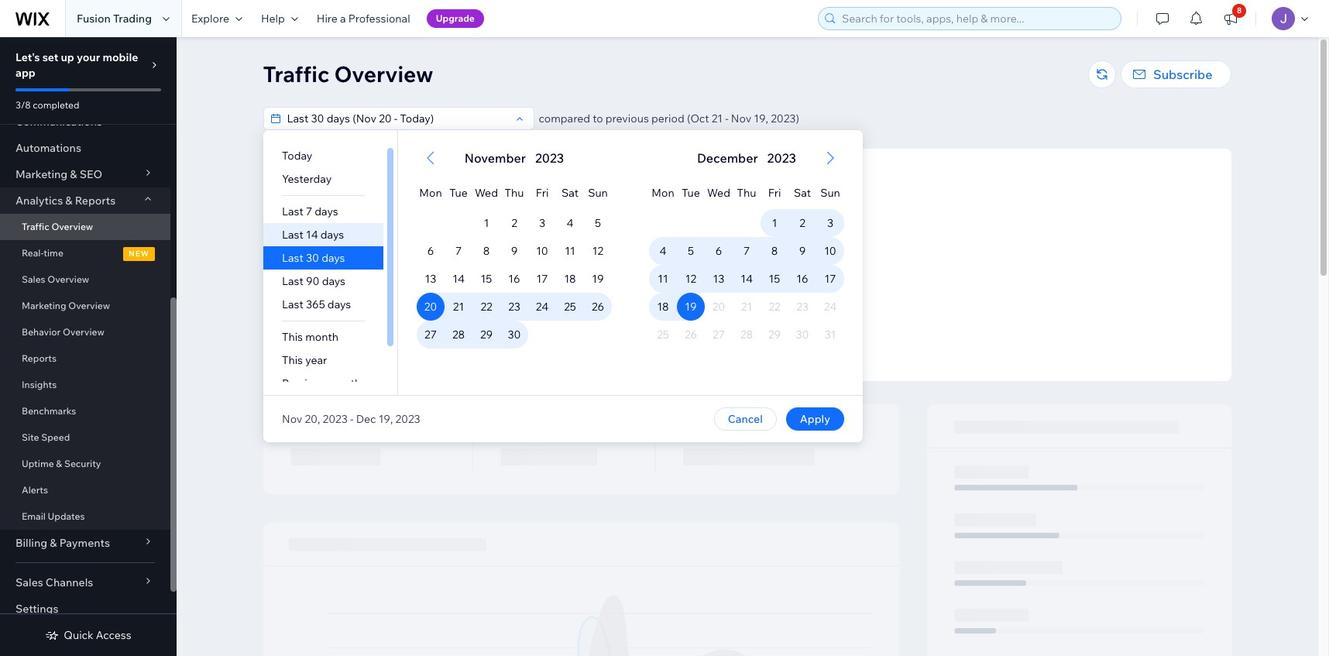 Task type: locate. For each thing, give the bounding box(es) containing it.
last for last 14 days
[[282, 228, 303, 242]]

2 alert from the left
[[692, 149, 801, 167]]

14 up 28
[[452, 272, 464, 286]]

2 mon tue wed thu from the left
[[651, 186, 756, 200]]

6 up not
[[715, 244, 722, 258]]

9 up 23
[[511, 244, 517, 258]]

2 3 from the left
[[827, 216, 833, 230]]

0 horizontal spatial hire
[[317, 12, 338, 26]]

mobile
[[103, 50, 138, 64]]

last 90 days
[[282, 274, 345, 288]]

2 10 from the left
[[824, 244, 836, 258]]

reports link
[[0, 346, 170, 372]]

13
[[425, 272, 436, 286], [713, 272, 724, 286]]

30
[[306, 251, 319, 265], [507, 328, 521, 342]]

1 horizontal spatial 1
[[772, 216, 777, 230]]

overview down sales overview link
[[68, 300, 110, 311]]

row
[[416, 172, 612, 209], [649, 172, 844, 209], [416, 209, 612, 237], [649, 209, 844, 237], [416, 237, 612, 265], [649, 237, 844, 265], [416, 265, 612, 293], [649, 265, 844, 293], [416, 293, 612, 321], [649, 293, 844, 321], [416, 321, 612, 349], [649, 321, 844, 349], [416, 349, 612, 377]]

billing & payments button
[[0, 530, 170, 556]]

2 17 from the left
[[824, 272, 836, 286]]

& inside uptime & security link
[[56, 458, 62, 469]]

0 horizontal spatial traffic
[[22, 221, 49, 232]]

0 horizontal spatial 8
[[483, 244, 489, 258]]

last left 365
[[282, 297, 303, 311]]

marketing for marketing overview
[[22, 300, 66, 311]]

2 horizontal spatial 8
[[1237, 5, 1242, 15]]

grid
[[398, 130, 630, 395], [630, 130, 863, 395]]

behavior overview link
[[0, 319, 170, 346]]

30 up 90
[[306, 251, 319, 265]]

grid containing december
[[630, 130, 863, 395]]

8 inside button
[[1237, 5, 1242, 15]]

& left seo
[[70, 167, 77, 181]]

1 vertical spatial 21
[[453, 300, 464, 314]]

19 inside cell
[[685, 300, 697, 314]]

1 horizontal spatial thu
[[737, 186, 756, 200]]

18 up 25
[[564, 272, 576, 286]]

days for last 7 days
[[314, 205, 338, 218]]

0 vertical spatial marketing
[[15, 167, 68, 181]]

1 sat from the left
[[561, 186, 578, 200]]

1 fri from the left
[[535, 186, 548, 200]]

17 up more
[[824, 272, 836, 286]]

-
[[725, 112, 729, 126], [350, 412, 353, 426]]

this up this year
[[282, 330, 303, 344]]

nov left 20,
[[282, 412, 302, 426]]

learn
[[681, 316, 706, 328]]

overview down 'analytics & reports'
[[51, 221, 93, 232]]

month up nov 20, 2023 - dec 19, 2023 in the bottom of the page
[[328, 377, 361, 390]]

16
[[508, 272, 520, 286], [796, 272, 808, 286]]

has
[[791, 289, 806, 301]]

days up last 90 days
[[321, 251, 345, 265]]

1 down november at top left
[[484, 216, 489, 230]]

compared to previous period (oct 21 - nov 19, 2023)
[[539, 112, 800, 126]]

19 up learn in the top right of the page
[[685, 300, 697, 314]]

1 vertical spatial hire
[[697, 339, 715, 351]]

19 up 26
[[592, 272, 604, 286]]

0 horizontal spatial 7
[[306, 205, 312, 218]]

1 thu from the left
[[504, 186, 524, 200]]

hire a marketing expert link
[[697, 338, 798, 352]]

1 horizontal spatial 4
[[659, 244, 666, 258]]

reports up the "insights"
[[22, 353, 57, 364]]

0 horizontal spatial 11
[[565, 244, 575, 258]]

last down last 14 days
[[282, 251, 303, 265]]

6
[[427, 244, 434, 258], [715, 244, 722, 258]]

2 vertical spatial your
[[766, 316, 786, 328]]

& inside billing & payments popup button
[[50, 536, 57, 550]]

days for last 365 days
[[327, 297, 351, 311]]

0 horizontal spatial mon tue wed thu
[[419, 186, 524, 200]]

sales
[[22, 273, 45, 285], [15, 576, 43, 590]]

2 1 from the left
[[772, 216, 777, 230]]

1 horizontal spatial 21
[[712, 112, 723, 126]]

2023 right the dec
[[395, 412, 420, 426]]

1 horizontal spatial 19
[[685, 300, 697, 314]]

completed
[[33, 99, 79, 111]]

thu down november at top left
[[504, 186, 524, 200]]

marketing up behavior
[[22, 300, 66, 311]]

8
[[1237, 5, 1242, 15], [483, 244, 489, 258], [771, 244, 778, 258]]

1 tue from the left
[[449, 186, 467, 200]]

19, right the dec
[[378, 412, 393, 426]]

analytics & reports
[[15, 194, 116, 208]]

list box containing today
[[263, 144, 397, 395]]

2023
[[535, 150, 564, 166], [767, 150, 796, 166], [322, 412, 347, 426], [395, 412, 420, 426]]

1 vertical spatial traffic
[[22, 221, 49, 232]]

12 up 26
[[592, 244, 603, 258]]

0 horizontal spatial 21
[[453, 300, 464, 314]]

11
[[565, 244, 575, 258], [658, 272, 668, 286]]

professional
[[348, 12, 410, 26]]

last for last 365 days
[[282, 297, 303, 311]]

grid containing november
[[398, 130, 630, 395]]

11 up get
[[658, 272, 668, 286]]

2 tue from the left
[[682, 186, 700, 200]]

sidebar element
[[0, 0, 177, 656]]

2 thu from the left
[[737, 186, 756, 200]]

1 wed from the left
[[475, 186, 498, 200]]

1 mon from the left
[[419, 186, 442, 200]]

0 vertical spatial a
[[340, 12, 346, 26]]

traffic down analytics
[[22, 221, 49, 232]]

marketing inside popup button
[[15, 167, 68, 181]]

marketing overview link
[[0, 293, 170, 319]]

& down marketing & seo
[[65, 194, 72, 208]]

month up year
[[305, 330, 338, 344]]

1 2 from the left
[[511, 216, 517, 230]]

month for this month
[[305, 330, 338, 344]]

traffic overview inside sidebar element
[[22, 221, 93, 232]]

1 horizontal spatial mon
[[651, 186, 674, 200]]

0 horizontal spatial mon
[[419, 186, 442, 200]]

5 inside 'row'
[[688, 244, 694, 258]]

0 vertical spatial nov
[[731, 112, 752, 126]]

1 vertical spatial 11
[[658, 272, 668, 286]]

1 vertical spatial traffic overview
[[22, 221, 93, 232]]

2 mon from the left
[[651, 186, 674, 200]]

your right up
[[77, 50, 100, 64]]

0 horizontal spatial 6
[[427, 244, 434, 258]]

marketing & seo button
[[0, 161, 170, 187]]

1 horizontal spatial 12
[[685, 272, 696, 286]]

0 vertical spatial this
[[282, 330, 303, 344]]

last left 90
[[282, 274, 303, 288]]

1 horizontal spatial mon tue wed thu
[[651, 186, 756, 200]]

thu
[[504, 186, 524, 200], [737, 186, 756, 200]]

sales up settings
[[15, 576, 43, 590]]

traffic overview up time
[[22, 221, 93, 232]]

2 13 from the left
[[713, 272, 724, 286]]

days
[[314, 205, 338, 218], [320, 228, 344, 242], [321, 251, 345, 265], [322, 274, 345, 288], [327, 297, 351, 311]]

sat
[[561, 186, 578, 200], [794, 186, 811, 200]]

4 last from the top
[[282, 274, 303, 288]]

365
[[306, 297, 325, 311]]

1 horizontal spatial 13
[[713, 272, 724, 286]]

0 horizontal spatial 19
[[592, 272, 604, 286]]

overview for behavior overview link
[[63, 326, 104, 338]]

mon tue wed thu down november at top left
[[419, 186, 524, 200]]

email updates
[[22, 511, 85, 522]]

0 horizontal spatial reports
[[22, 353, 57, 364]]

2 for 10
[[511, 216, 517, 230]]

1 vertical spatial -
[[350, 412, 353, 426]]

1 horizontal spatial 17
[[824, 272, 836, 286]]

5 last from the top
[[282, 297, 303, 311]]

14 up last 30 days at the left top of the page
[[306, 228, 318, 242]]

2 sat from the left
[[794, 186, 811, 200]]

0 vertical spatial month
[[305, 330, 338, 344]]

16 up 23
[[508, 272, 520, 286]]

this left year
[[282, 353, 303, 367]]

your inside not enough traffic you'll get an overview once your site has more traffic.
[[752, 289, 771, 301]]

mon tue wed thu down december
[[651, 186, 756, 200]]

hire right help button
[[317, 12, 338, 26]]

9
[[511, 244, 517, 258], [799, 244, 806, 258]]

None field
[[282, 108, 510, 129]]

updates
[[48, 511, 85, 522]]

6 up 20
[[427, 244, 434, 258]]

0 horizontal spatial wed
[[475, 186, 498, 200]]

17
[[536, 272, 548, 286], [824, 272, 836, 286]]

2 for 8
[[799, 216, 805, 230]]

2 down november at top left
[[511, 216, 517, 230]]

days for last 30 days
[[321, 251, 345, 265]]

apply
[[800, 412, 830, 426]]

- right (oct
[[725, 112, 729, 126]]

1 horizontal spatial reports
[[75, 194, 116, 208]]

your
[[77, 50, 100, 64], [752, 289, 771, 301], [766, 316, 786, 328]]

once
[[729, 289, 750, 301]]

2023 down 2023)
[[767, 150, 796, 166]]

3
[[539, 216, 545, 230], [827, 216, 833, 230]]

sales inside popup button
[[15, 576, 43, 590]]

1 3 from the left
[[539, 216, 545, 230]]

1 vertical spatial month
[[328, 377, 361, 390]]

0 horizontal spatial a
[[340, 12, 346, 26]]

5
[[595, 216, 601, 230], [688, 244, 694, 258]]

tue for 7
[[449, 186, 467, 200]]

sat down compared
[[561, 186, 578, 200]]

reports down seo
[[75, 194, 116, 208]]

1 horizontal spatial traffic
[[263, 60, 329, 88]]

overview for sales overview link
[[47, 273, 89, 285]]

your right the boost
[[766, 316, 786, 328]]

list box
[[263, 144, 397, 395]]

traffic up the site
[[763, 271, 795, 285]]

site speed
[[22, 432, 70, 443]]

upgrade
[[436, 12, 475, 24]]

to left the previous
[[593, 112, 603, 126]]

1 grid from the left
[[398, 130, 630, 395]]

1 horizontal spatial nov
[[731, 112, 752, 126]]

0 vertical spatial 18
[[564, 272, 576, 286]]

1 horizontal spatial 15
[[769, 272, 780, 286]]

fusion
[[77, 12, 111, 26]]

1 6 from the left
[[427, 244, 434, 258]]

1 vertical spatial marketing
[[22, 300, 66, 311]]

a left professional
[[340, 12, 346, 26]]

enough
[[721, 271, 761, 285]]

traffic down help button
[[263, 60, 329, 88]]

0 horizontal spatial traffic overview
[[22, 221, 93, 232]]

page skeleton image
[[263, 404, 1231, 656]]

0 horizontal spatial 14
[[306, 228, 318, 242]]

0 horizontal spatial 3
[[539, 216, 545, 230]]

2 fri from the left
[[768, 186, 781, 200]]

15 up 22
[[480, 272, 492, 286]]

alert down 2023)
[[692, 149, 801, 167]]

subscribe button
[[1121, 60, 1231, 88]]

tue down december
[[682, 186, 700, 200]]

18 left an
[[657, 300, 669, 314]]

a down how
[[717, 339, 722, 351]]

last 30 days
[[282, 251, 345, 265]]

1 horizontal spatial 10
[[824, 244, 836, 258]]

0 horizontal spatial sat
[[561, 186, 578, 200]]

1 horizontal spatial 9
[[799, 244, 806, 258]]

2 2 from the left
[[799, 216, 805, 230]]

this for this year
[[282, 353, 303, 367]]

1 horizontal spatial wed
[[707, 186, 730, 200]]

0 horizontal spatial nov
[[282, 412, 302, 426]]

1 horizontal spatial to
[[728, 316, 737, 328]]

days for last 90 days
[[322, 274, 345, 288]]

sat down 2023)
[[794, 186, 811, 200]]

site
[[22, 432, 39, 443]]

14
[[306, 228, 318, 242], [452, 272, 464, 286], [740, 272, 753, 286]]

& inside marketing & seo popup button
[[70, 167, 77, 181]]

0 horizontal spatial 4
[[566, 216, 573, 230]]

1 13 from the left
[[425, 272, 436, 286]]

0 horizontal spatial 9
[[511, 244, 517, 258]]

marketing for marketing & seo
[[15, 167, 68, 181]]

days up last 30 days at the left top of the page
[[320, 228, 344, 242]]

1
[[484, 216, 489, 230], [772, 216, 777, 230]]

0 horizontal spatial 16
[[508, 272, 520, 286]]

up
[[61, 50, 74, 64]]

sun
[[588, 186, 608, 200], [820, 186, 840, 200]]

18
[[564, 272, 576, 286], [657, 300, 669, 314]]

0 horizontal spatial 19,
[[378, 412, 393, 426]]

alert
[[460, 149, 568, 167], [692, 149, 801, 167]]

0 horizontal spatial fri
[[535, 186, 548, 200]]

hire down how
[[697, 339, 715, 351]]

0 horizontal spatial 2
[[511, 216, 517, 230]]

& right billing
[[50, 536, 57, 550]]

& right uptime
[[56, 458, 62, 469]]

2 sun from the left
[[820, 186, 840, 200]]

days right 365
[[327, 297, 351, 311]]

1 horizontal spatial 2
[[799, 216, 805, 230]]

overview up marketing overview
[[47, 273, 89, 285]]

1 horizontal spatial hire
[[697, 339, 715, 351]]

19, left 2023)
[[754, 112, 769, 126]]

1 vertical spatial a
[[717, 339, 722, 351]]

2 this from the top
[[282, 353, 303, 367]]

1 9 from the left
[[511, 244, 517, 258]]

10 up more
[[824, 244, 836, 258]]

sales down 'real-'
[[22, 273, 45, 285]]

last 14 days
[[282, 228, 344, 242]]

0 horizontal spatial alert
[[460, 149, 568, 167]]

overview down marketing overview link
[[63, 326, 104, 338]]

days right 90
[[322, 274, 345, 288]]

1 this from the top
[[282, 330, 303, 344]]

14 up 'once'
[[740, 272, 753, 286]]

10 up 24
[[536, 244, 548, 258]]

tue down november at top left
[[449, 186, 467, 200]]

1 horizontal spatial 3
[[827, 216, 833, 230]]

nov up december
[[731, 112, 752, 126]]

0 vertical spatial 21
[[712, 112, 723, 126]]

1 10 from the left
[[536, 244, 548, 258]]

1 1 from the left
[[484, 216, 489, 230]]

0 vertical spatial 19,
[[754, 112, 769, 126]]

30 right 29
[[507, 328, 521, 342]]

1 last from the top
[[282, 205, 303, 218]]

1 sun from the left
[[588, 186, 608, 200]]

mon for 4
[[651, 186, 674, 200]]

0 horizontal spatial thu
[[504, 186, 524, 200]]

0 vertical spatial 11
[[565, 244, 575, 258]]

previous month
[[282, 377, 361, 390]]

automations
[[15, 141, 81, 155]]

to right how
[[728, 316, 737, 328]]

1 horizontal spatial alert
[[692, 149, 801, 167]]

your left the site
[[752, 289, 771, 301]]

19,
[[754, 112, 769, 126], [378, 412, 393, 426]]

1 up not enough traffic you'll get an overview once your site has more traffic.
[[772, 216, 777, 230]]

hire
[[317, 12, 338, 26], [697, 339, 715, 351]]

1 vertical spatial 18
[[657, 300, 669, 314]]

0 vertical spatial sales
[[22, 273, 45, 285]]

yesterday
[[282, 172, 331, 186]]

alert down compared
[[460, 149, 568, 167]]

1 horizontal spatial sun
[[820, 186, 840, 200]]

& inside analytics & reports popup button
[[65, 194, 72, 208]]

2 15 from the left
[[769, 272, 780, 286]]

3 for 11
[[539, 216, 545, 230]]

nov
[[731, 112, 752, 126], [282, 412, 302, 426]]

1 horizontal spatial traffic overview
[[263, 60, 433, 88]]

21 inside row group
[[453, 300, 464, 314]]

2 grid from the left
[[630, 130, 863, 395]]

traffic overview down hire a professional
[[263, 60, 433, 88]]

last down last 7 days
[[282, 228, 303, 242]]

0 horizontal spatial 15
[[480, 272, 492, 286]]

1 horizontal spatial sat
[[794, 186, 811, 200]]

wed down november at top left
[[475, 186, 498, 200]]

1 alert from the left
[[460, 149, 568, 167]]

16 up has
[[796, 272, 808, 286]]

uptime & security
[[22, 458, 101, 469]]

days up last 14 days
[[314, 205, 338, 218]]

1 vertical spatial 12
[[685, 272, 696, 286]]

last for last 90 days
[[282, 274, 303, 288]]

13 up monday, november 20, 2023 cell
[[425, 272, 436, 286]]

12 left not
[[685, 272, 696, 286]]

0 vertical spatial 5
[[595, 216, 601, 230]]

row group
[[398, 209, 630, 395], [630, 209, 863, 395]]

0 vertical spatial reports
[[75, 194, 116, 208]]

an
[[675, 289, 686, 301]]

traffic down has
[[788, 316, 813, 328]]

17 up 24
[[536, 272, 548, 286]]

not enough traffic you'll get an overview once your site has more traffic.
[[634, 271, 861, 301]]

7
[[306, 205, 312, 218], [455, 244, 461, 258], [743, 244, 750, 258]]

let's
[[15, 50, 40, 64]]

0 horizontal spatial 30
[[306, 251, 319, 265]]

insights link
[[0, 372, 170, 398]]

21
[[712, 112, 723, 126], [453, 300, 464, 314]]

mon
[[419, 186, 442, 200], [651, 186, 674, 200]]

analytics & reports button
[[0, 187, 170, 214]]

3 last from the top
[[282, 251, 303, 265]]

11 up 25
[[565, 244, 575, 258]]

2 last from the top
[[282, 228, 303, 242]]

1 mon tue wed thu from the left
[[419, 186, 524, 200]]

wed down december
[[707, 186, 730, 200]]

0 horizontal spatial 17
[[536, 272, 548, 286]]

0 vertical spatial hire
[[317, 12, 338, 26]]

1 vertical spatial 4
[[659, 244, 666, 258]]

1 vertical spatial sales
[[15, 576, 43, 590]]

2 wed from the left
[[707, 186, 730, 200]]

25
[[564, 300, 576, 314]]

1 vertical spatial 19
[[685, 300, 697, 314]]

& for analytics
[[65, 194, 72, 208]]

1 for 7
[[772, 216, 777, 230]]

15
[[480, 272, 492, 286], [769, 272, 780, 286]]

1 for 9
[[484, 216, 489, 230]]

traffic inside not enough traffic you'll get an overview once your site has more traffic.
[[763, 271, 795, 285]]

15 up the site
[[769, 272, 780, 286]]

- left the dec
[[350, 412, 353, 426]]

trading
[[113, 12, 152, 26]]

2 up has
[[799, 216, 805, 230]]

days for last 14 days
[[320, 228, 344, 242]]

row containing 18
[[649, 293, 844, 321]]

13 up overview
[[713, 272, 724, 286]]

thu down december
[[737, 186, 756, 200]]

marketing up analytics
[[15, 167, 68, 181]]

9 up has
[[799, 244, 806, 258]]

1 vertical spatial 30
[[507, 328, 521, 342]]

21 right monday, november 20, 2023 cell
[[453, 300, 464, 314]]

1 horizontal spatial 19,
[[754, 112, 769, 126]]

monday, november 20, 2023 cell
[[416, 293, 444, 321]]

1 horizontal spatial 5
[[688, 244, 694, 258]]

last up last 14 days
[[282, 205, 303, 218]]

21 right (oct
[[712, 112, 723, 126]]

1 horizontal spatial 30
[[507, 328, 521, 342]]

1 horizontal spatial 14
[[452, 272, 464, 286]]



Task type: describe. For each thing, give the bounding box(es) containing it.
2 row group from the left
[[630, 209, 863, 395]]

period
[[652, 112, 685, 126]]

0 horizontal spatial 12
[[592, 244, 603, 258]]

sales channels
[[15, 576, 93, 590]]

28
[[452, 328, 465, 342]]

row containing 20
[[416, 293, 612, 321]]

help
[[261, 12, 285, 26]]

row containing 11
[[649, 265, 844, 293]]

0 vertical spatial -
[[725, 112, 729, 126]]

2 16 from the left
[[796, 272, 808, 286]]

communications button
[[0, 108, 170, 135]]

alerts
[[22, 484, 48, 496]]

tuesday, december 19, 2023 cell
[[677, 293, 705, 321]]

Search for tools, apps, help & more... field
[[837, 8, 1116, 29]]

sales for sales channels
[[15, 576, 43, 590]]

hire a professional
[[317, 12, 410, 26]]

behavior overview
[[22, 326, 104, 338]]

explore
[[191, 12, 229, 26]]

behavior
[[22, 326, 61, 338]]

0 vertical spatial traffic overview
[[263, 60, 433, 88]]

uptime
[[22, 458, 54, 469]]

last 7 days
[[282, 205, 338, 218]]

traffic.
[[833, 289, 861, 301]]

get
[[658, 289, 673, 301]]

how
[[708, 316, 726, 328]]

cancel button
[[714, 408, 777, 431]]

new
[[129, 249, 150, 259]]

1 vertical spatial 19,
[[378, 412, 393, 426]]

dec
[[356, 412, 376, 426]]

26
[[591, 300, 604, 314]]

site
[[773, 289, 789, 301]]

cancel
[[728, 412, 763, 426]]

automations link
[[0, 135, 170, 161]]

2 9 from the left
[[799, 244, 806, 258]]

upgrade button
[[427, 9, 484, 28]]

0 vertical spatial 4
[[566, 216, 573, 230]]

22
[[480, 300, 492, 314]]

2 6 from the left
[[715, 244, 722, 258]]

mon tue wed thu for 7
[[419, 186, 524, 200]]

1 17 from the left
[[536, 272, 548, 286]]

insights
[[22, 379, 57, 390]]

tue for 5
[[682, 186, 700, 200]]

real-time
[[22, 247, 63, 259]]

settings
[[15, 602, 58, 616]]

0 vertical spatial to
[[593, 112, 603, 126]]

reports inside popup button
[[75, 194, 116, 208]]

thu for 9
[[504, 186, 524, 200]]

1 row group from the left
[[398, 209, 630, 395]]

settings link
[[0, 596, 170, 622]]

hire for hire a marketing expert
[[697, 339, 715, 351]]

1 horizontal spatial 7
[[455, 244, 461, 258]]

2023 down compared
[[535, 150, 564, 166]]

24
[[536, 300, 548, 314]]

this for this month
[[282, 330, 303, 344]]

1 horizontal spatial 18
[[657, 300, 669, 314]]

sales for sales overview
[[22, 273, 45, 285]]

sat for 11
[[561, 186, 578, 200]]

& for uptime
[[56, 458, 62, 469]]

marketing & seo
[[15, 167, 102, 181]]

help button
[[252, 0, 307, 37]]

billing
[[15, 536, 47, 550]]

3/8 completed
[[15, 99, 79, 111]]

communications
[[15, 115, 102, 129]]

set
[[42, 50, 58, 64]]

app
[[15, 66, 35, 80]]

& for billing
[[50, 536, 57, 550]]

mon for 6
[[419, 186, 442, 200]]

overview down professional
[[334, 60, 433, 88]]

sat for 9
[[794, 186, 811, 200]]

30 inside row group
[[507, 328, 521, 342]]

23
[[508, 300, 520, 314]]

alerts link
[[0, 477, 170, 504]]

hire a professional link
[[307, 0, 420, 37]]

0 horizontal spatial 5
[[595, 216, 601, 230]]

a for marketing
[[717, 339, 722, 351]]

email
[[22, 511, 46, 522]]

1 16 from the left
[[508, 272, 520, 286]]

let's set up your mobile app
[[15, 50, 138, 80]]

1 vertical spatial traffic
[[788, 316, 813, 328]]

27
[[424, 328, 436, 342]]

sun for 10
[[820, 186, 840, 200]]

20,
[[304, 412, 320, 426]]

3/8
[[15, 99, 31, 111]]

channels
[[46, 576, 93, 590]]

december
[[697, 150, 758, 166]]

0 horizontal spatial 18
[[564, 272, 576, 286]]

this month
[[282, 330, 338, 344]]

8 button
[[1214, 0, 1248, 37]]

expert
[[770, 339, 798, 351]]

2023 right 20,
[[322, 412, 347, 426]]

7 inside "list box"
[[306, 205, 312, 218]]

this year
[[282, 353, 327, 367]]

& for marketing
[[70, 167, 77, 181]]

2 horizontal spatial 7
[[743, 244, 750, 258]]

subscribe
[[1154, 67, 1213, 82]]

alert containing november
[[460, 149, 568, 167]]

speed
[[41, 432, 70, 443]]

compared
[[539, 112, 590, 126]]

email updates link
[[0, 504, 170, 530]]

sun for 12
[[588, 186, 608, 200]]

mon tue wed thu for 5
[[651, 186, 756, 200]]

learn how to boost your traffic
[[681, 316, 813, 328]]

november
[[464, 150, 526, 166]]

hire for hire a professional
[[317, 12, 338, 26]]

29
[[480, 328, 492, 342]]

year
[[305, 353, 327, 367]]

nov 20, 2023 - dec 19, 2023
[[282, 412, 420, 426]]

your inside "let's set up your mobile app"
[[77, 50, 100, 64]]

marketing
[[724, 339, 768, 351]]

analytics
[[15, 194, 63, 208]]

seo
[[80, 167, 102, 181]]

fusion trading
[[77, 12, 152, 26]]

hire a marketing expert
[[697, 339, 798, 351]]

sales channels button
[[0, 569, 170, 596]]

row containing 4
[[649, 237, 844, 265]]

20
[[424, 300, 437, 314]]

not
[[700, 271, 719, 285]]

1 vertical spatial nov
[[282, 412, 302, 426]]

sales overview
[[22, 273, 89, 285]]

90
[[306, 274, 319, 288]]

marketing overview
[[22, 300, 110, 311]]

sales overview link
[[0, 267, 170, 293]]

boost
[[739, 316, 764, 328]]

0 vertical spatial traffic
[[263, 60, 329, 88]]

a for professional
[[340, 12, 346, 26]]

wed for 8
[[475, 186, 498, 200]]

2023)
[[771, 112, 800, 126]]

overview
[[688, 289, 726, 301]]

site speed link
[[0, 425, 170, 451]]

row containing 27
[[416, 321, 612, 349]]

fri for 8
[[768, 186, 781, 200]]

quick access button
[[45, 628, 131, 642]]

benchmarks link
[[0, 398, 170, 425]]

traffic overview link
[[0, 214, 170, 240]]

thu for 7
[[737, 186, 756, 200]]

1 horizontal spatial 8
[[771, 244, 778, 258]]

2 horizontal spatial 14
[[740, 272, 753, 286]]

1 vertical spatial reports
[[22, 353, 57, 364]]

wed for 6
[[707, 186, 730, 200]]

traffic inside sidebar element
[[22, 221, 49, 232]]

billing & payments
[[15, 536, 110, 550]]

fri for 10
[[535, 186, 548, 200]]

1 15 from the left
[[480, 272, 492, 286]]

last for last 30 days
[[282, 251, 303, 265]]

0 vertical spatial 19
[[592, 272, 604, 286]]

overview for marketing overview link
[[68, 300, 110, 311]]

0 horizontal spatial -
[[350, 412, 353, 426]]

3 for 9
[[827, 216, 833, 230]]

row containing 13
[[416, 265, 612, 293]]

month for previous month
[[328, 377, 361, 390]]

overview for traffic overview link
[[51, 221, 93, 232]]

row containing 6
[[416, 237, 612, 265]]

last for last 7 days
[[282, 205, 303, 218]]

security
[[64, 458, 101, 469]]

alert containing december
[[692, 149, 801, 167]]

0 vertical spatial 30
[[306, 251, 319, 265]]

1 vertical spatial to
[[728, 316, 737, 328]]

(oct
[[687, 112, 709, 126]]



Task type: vqa. For each thing, say whether or not it's contained in the screenshot.
23 on the left top of the page
yes



